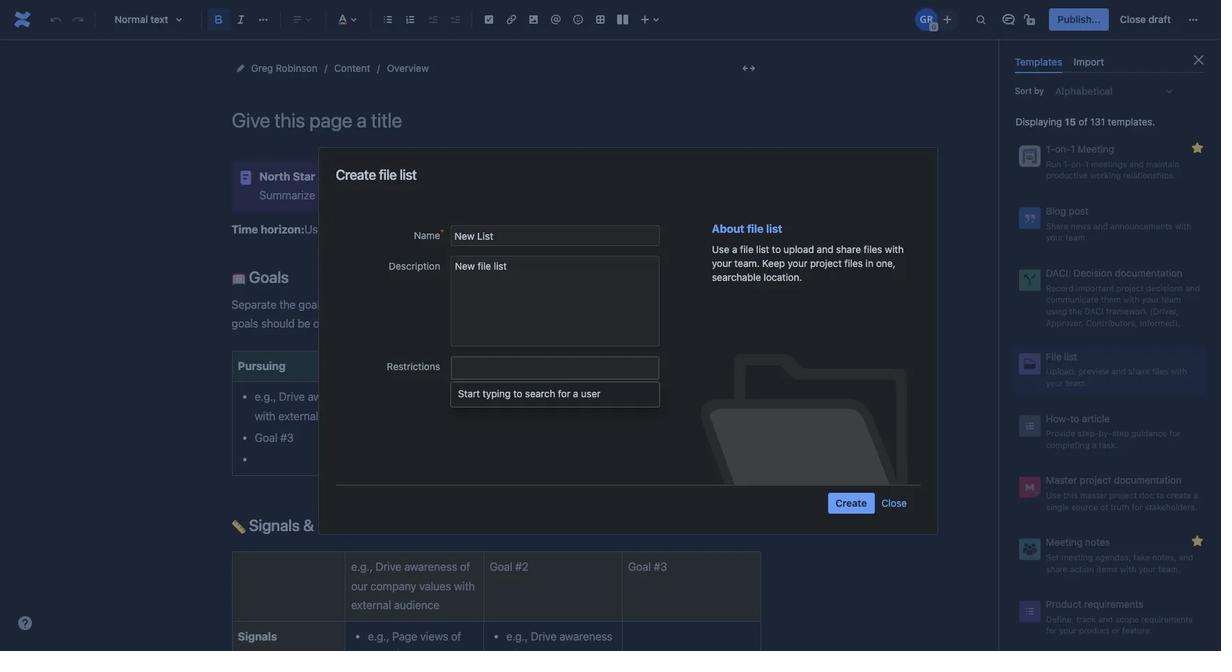 Task type: describe. For each thing, give the bounding box(es) containing it.
time horizon:
[[232, 223, 305, 235]]

overview
[[387, 62, 429, 74]]

0 vertical spatial files
[[864, 243, 882, 255]]

close link
[[882, 493, 907, 514]]

create for create
[[836, 497, 867, 509]]

about
[[712, 222, 745, 235]]

signals for signals & measures
[[249, 516, 300, 535]]

close draft
[[1121, 13, 1172, 25]]

numbered list ⌘⇧7 image
[[402, 11, 419, 28]]

close templates and import image
[[1191, 52, 1208, 68]]

greg
[[251, 62, 273, 74]]

unstar meeting notes image
[[1190, 533, 1207, 549]]

north
[[260, 170, 290, 183]]

share
[[836, 243, 861, 255]]

15
[[1065, 116, 1077, 128]]

move this page image
[[235, 63, 246, 74]]

close for close
[[882, 497, 907, 509]]

to inside use a file list to upload and share files with your team. keep your project files in one, searchable location.
[[772, 243, 781, 255]]

list for create file list
[[400, 167, 417, 183]]

for
[[558, 388, 571, 399]]

start
[[458, 388, 480, 399]]

robinson
[[276, 62, 318, 74]]

not pursuing
[[503, 359, 572, 372]]

upload
[[784, 243, 814, 255]]

draft
[[1149, 13, 1172, 25]]

editor toolbar toolbar
[[369, 220, 625, 258]]

layouts image
[[615, 11, 632, 28]]

italic ⌘i image
[[233, 11, 250, 28]]

user
[[581, 388, 601, 399]]

sort by
[[1016, 86, 1045, 96]]

1 vertical spatial files
[[845, 257, 863, 269]]

north star
[[260, 170, 315, 183]]

indent tab image
[[447, 11, 464, 28]]

warning image
[[433, 223, 450, 240]]

0 horizontal spatial a
[[573, 388, 579, 399]]

confluence image
[[11, 8, 33, 31]]

signals & measures
[[246, 516, 386, 535]]

displaying
[[1016, 116, 1063, 128]]

background color image
[[540, 223, 556, 240]]

about file list link
[[712, 222, 783, 235]]

create button
[[828, 493, 875, 514]]

in
[[866, 257, 874, 269]]

copy image
[[574, 223, 590, 240]]

about file list
[[712, 222, 783, 235]]

Title of your file list text field
[[451, 225, 660, 246]]

description
[[389, 260, 440, 272]]

restrictions
[[387, 360, 440, 372]]

undo ⌘z image
[[47, 11, 64, 28]]

greg robinson link
[[251, 60, 318, 77]]

location.
[[764, 271, 802, 283]]

pursuing
[[238, 359, 286, 372]]

error image
[[452, 223, 469, 240]]

close for close draft
[[1121, 13, 1147, 25]]

0 horizontal spatial to
[[514, 388, 523, 399]]

signals for signals
[[238, 630, 277, 642]]

131
[[1091, 116, 1106, 128]]

keep
[[762, 257, 785, 269]]

file for about
[[747, 222, 764, 235]]

horizon:
[[261, 223, 305, 235]]

templates
[[1016, 56, 1063, 68]]

with
[[885, 243, 904, 255]]

file inside use a file list to upload and share files with your team. keep your project files in one, searchable location.
[[740, 243, 754, 255]]

import
[[1074, 56, 1105, 68]]

close draft button
[[1112, 8, 1180, 31]]

star
[[293, 170, 315, 183]]

Main content area, start typing to enter text. text field
[[223, 161, 770, 651]]

add image, video, or file image
[[526, 11, 542, 28]]



Task type: locate. For each thing, give the bounding box(es) containing it.
0 vertical spatial list
[[400, 167, 417, 183]]

Give this page a title text field
[[232, 109, 762, 132]]

1 vertical spatial create
[[836, 497, 867, 509]]

:straight_ruler: image
[[232, 520, 246, 534]]

mention image
[[548, 11, 565, 28]]

link image
[[503, 11, 520, 28]]

0 vertical spatial a
[[732, 243, 738, 255]]

a right use
[[732, 243, 738, 255]]

close right create button
[[882, 497, 907, 509]]

2 vertical spatial list
[[756, 243, 769, 255]]

success image
[[413, 223, 430, 240]]

panel note image
[[237, 169, 254, 186]]

greg robinson image
[[916, 8, 938, 31]]

to
[[772, 243, 781, 255], [514, 388, 523, 399]]

editor add emoji image
[[472, 223, 489, 240]]

use a file list to upload and share files with your team. keep your project files in one, searchable location.
[[712, 243, 904, 283]]

2 your from the left
[[788, 257, 808, 269]]

unstar 1-on-1 meeting image
[[1190, 140, 1207, 156]]

create for create file list
[[336, 167, 376, 183]]

goals
[[246, 268, 289, 287]]

confluence image
[[11, 8, 33, 31]]

name
[[414, 229, 440, 241]]

project
[[810, 257, 842, 269]]

overview link
[[387, 60, 429, 77]]

your
[[712, 257, 732, 269], [788, 257, 808, 269]]

file for create
[[379, 167, 397, 183]]

content
[[334, 62, 370, 74]]

create right star
[[336, 167, 376, 183]]

publish... button
[[1050, 8, 1110, 31]]

typing
[[483, 388, 511, 399]]

1 vertical spatial close
[[882, 497, 907, 509]]

outdent ⇧tab image
[[424, 11, 441, 28]]

time
[[232, 223, 258, 235]]

2 vertical spatial file
[[740, 243, 754, 255]]

1 vertical spatial signals
[[238, 630, 277, 642]]

list for about file list
[[766, 222, 783, 235]]

files
[[864, 243, 882, 255], [845, 257, 863, 269]]

Description text field
[[451, 256, 660, 346]]

displaying 15 of 131 templates.
[[1016, 116, 1156, 128]]

pursuing
[[524, 359, 572, 372]]

0 horizontal spatial your
[[712, 257, 732, 269]]

0 horizontal spatial close
[[882, 497, 907, 509]]

start typing to search for a user
[[458, 388, 601, 399]]

0 vertical spatial close
[[1121, 13, 1147, 25]]

list inside use a file list to upload and share files with your team. keep your project files in one, searchable location.
[[756, 243, 769, 255]]

create inside button
[[836, 497, 867, 509]]

0 vertical spatial file
[[379, 167, 397, 183]]

1 horizontal spatial files
[[864, 243, 882, 255]]

search
[[525, 388, 556, 399]]

emoji image
[[570, 11, 587, 28]]

1 vertical spatial to
[[514, 388, 523, 399]]

your down the upload
[[788, 257, 808, 269]]

close left draft
[[1121, 13, 1147, 25]]

remove image
[[602, 223, 619, 240]]

make page full-width image
[[741, 60, 757, 77]]

table image
[[592, 11, 609, 28]]

sort
[[1016, 86, 1033, 96]]

files up 'in'
[[864, 243, 882, 255]]

close
[[1121, 13, 1147, 25], [882, 497, 907, 509]]

1 horizontal spatial a
[[732, 243, 738, 255]]

signals
[[249, 516, 300, 535], [238, 630, 277, 642]]

1 vertical spatial list
[[766, 222, 783, 235]]

file
[[379, 167, 397, 183], [747, 222, 764, 235], [740, 243, 754, 255]]

redo ⌘⇧z image
[[70, 11, 86, 28]]

of
[[1079, 116, 1088, 128]]

tab list containing templates
[[1010, 50, 1211, 73]]

use
[[712, 243, 730, 255]]

create
[[336, 167, 376, 183], [836, 497, 867, 509]]

1 horizontal spatial create
[[836, 497, 867, 509]]

1 vertical spatial a
[[573, 388, 579, 399]]

tab list
[[1010, 50, 1211, 73]]

team.
[[735, 257, 760, 269]]

and
[[817, 243, 834, 255]]

files down "share"
[[845, 257, 863, 269]]

1 horizontal spatial close
[[1121, 13, 1147, 25]]

create left close link on the bottom of the page
[[836, 497, 867, 509]]

close inside "button"
[[1121, 13, 1147, 25]]

greg robinson
[[251, 62, 318, 74]]

remove emoji image
[[491, 223, 508, 240]]

to right typing
[[514, 388, 523, 399]]

bullet list ⌘⇧8 image
[[380, 11, 397, 28]]

your down use
[[712, 257, 732, 269]]

1 your from the left
[[712, 257, 732, 269]]

create file list
[[336, 167, 417, 183]]

1 vertical spatial file
[[747, 222, 764, 235]]

a right for
[[573, 388, 579, 399]]

:goal: image
[[232, 272, 246, 286], [232, 272, 246, 286]]

0 vertical spatial to
[[772, 243, 781, 255]]

1 horizontal spatial your
[[788, 257, 808, 269]]

one,
[[876, 257, 896, 269]]

0 horizontal spatial files
[[845, 257, 863, 269]]

0 horizontal spatial create
[[336, 167, 376, 183]]

:straight_ruler: image
[[232, 520, 246, 534]]

list
[[400, 167, 417, 183], [766, 222, 783, 235], [756, 243, 769, 255]]

not
[[503, 359, 522, 372]]

a
[[732, 243, 738, 255], [573, 388, 579, 399]]

bold ⌘b image
[[211, 11, 227, 28]]

1 horizontal spatial to
[[772, 243, 781, 255]]

0 vertical spatial create
[[336, 167, 376, 183]]

0 vertical spatial signals
[[249, 516, 300, 535]]

templates.
[[1109, 116, 1156, 128]]

Restrictions text field
[[456, 360, 651, 376]]

measures
[[318, 516, 386, 535]]

publish...
[[1058, 13, 1101, 25]]

&
[[303, 516, 314, 535]]

to up keep
[[772, 243, 781, 255]]

action item image
[[481, 11, 498, 28]]

by
[[1035, 86, 1045, 96]]

content link
[[334, 60, 370, 77]]

a inside use a file list to upload and share files with your team. keep your project files in one, searchable location.
[[732, 243, 738, 255]]

searchable
[[712, 271, 761, 283]]



Task type: vqa. For each thing, say whether or not it's contained in the screenshot.
Time
yes



